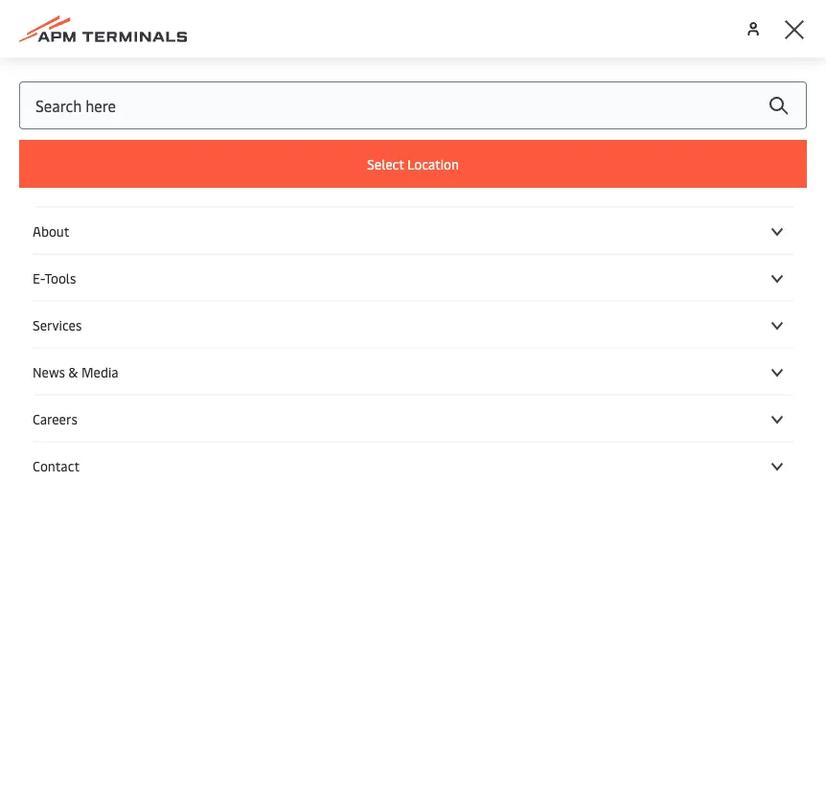 Task type: describe. For each thing, give the bounding box(es) containing it.
select location button
[[19, 140, 807, 188]]

careers
[[33, 409, 78, 428]]

home
[[87, 407, 123, 426]]

news
[[33, 362, 65, 381]]

services button
[[33, 315, 794, 334]]

lifting
[[31, 466, 189, 542]]

e-tools
[[33, 268, 76, 287]]

global home link
[[46, 407, 123, 426]]

e-tools button
[[33, 268, 794, 287]]

< global home
[[35, 407, 123, 426]]

location
[[407, 155, 459, 173]]

contact
[[33, 456, 80, 474]]

efficiency
[[31, 532, 269, 607]]

&
[[68, 362, 78, 381]]

services
[[33, 315, 82, 334]]

about button
[[33, 221, 794, 240]]

global
[[46, 407, 84, 426]]

select
[[367, 155, 404, 173]]

Global search search field
[[19, 81, 807, 129]]

select location
[[367, 155, 459, 173]]



Task type: vqa. For each thing, say whether or not it's contained in the screenshot.
Lifting
yes



Task type: locate. For each thing, give the bounding box(es) containing it.
contact button
[[33, 456, 794, 474]]

the
[[202, 466, 283, 542]]

lifting the standard of efficiency
[[31, 466, 587, 607]]

standard
[[297, 466, 520, 542]]

news & media
[[33, 362, 119, 381]]

of
[[534, 466, 587, 542]]

media
[[82, 362, 119, 381]]

news & media button
[[33, 362, 794, 381]]

<
[[35, 407, 42, 426]]

tools
[[44, 268, 76, 287]]

careers button
[[33, 409, 794, 428]]

about
[[33, 221, 69, 240]]

None submit
[[750, 81, 807, 129]]

e-
[[33, 268, 44, 287]]

way of working image
[[0, 58, 826, 403]]



